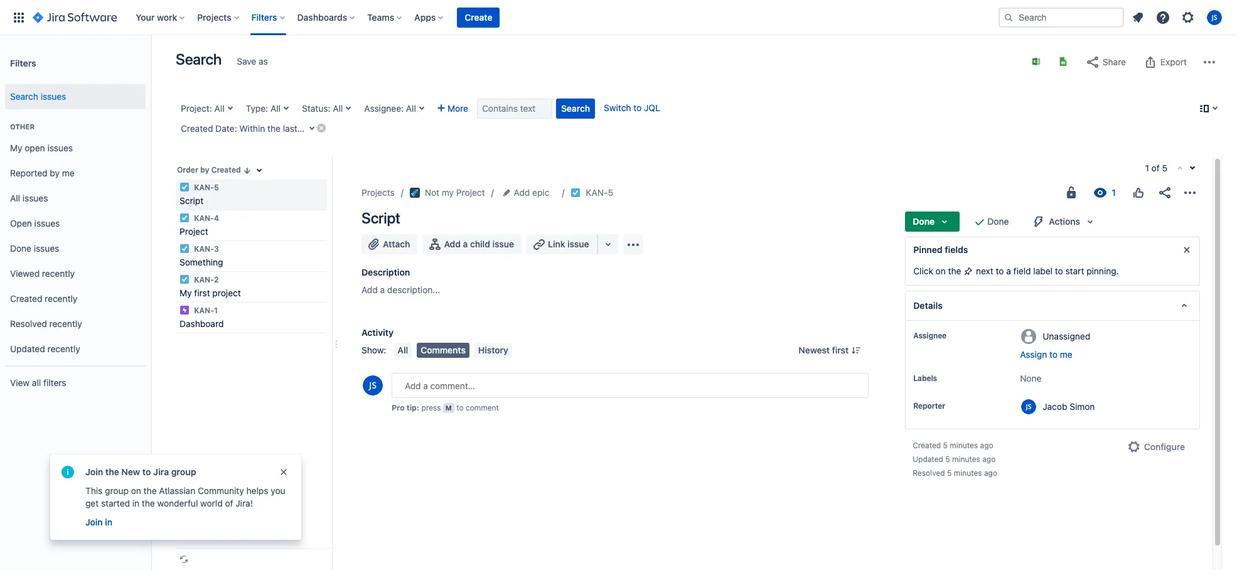 Task type: describe. For each thing, give the bounding box(es) containing it.
projects for projects 'dropdown button'
[[197, 12, 231, 22]]

newest first button
[[791, 343, 869, 358]]

issue inside button
[[568, 239, 589, 249]]

join for join the new to jira group
[[85, 467, 103, 477]]

your
[[136, 12, 155, 22]]

1 of 5
[[1146, 163, 1168, 173]]

my
[[442, 187, 454, 198]]

status:
[[302, 103, 331, 114]]

start
[[1066, 266, 1085, 276]]

search issues group
[[5, 80, 146, 113]]

created date: within the last 4 weeks, 2 days
[[181, 123, 365, 134]]

details
[[914, 300, 943, 311]]

by for order
[[200, 165, 209, 175]]

not my project
[[425, 187, 485, 198]]

details element
[[906, 291, 1201, 321]]

tip:
[[407, 403, 419, 413]]

projects button
[[194, 7, 244, 27]]

kan- for project
[[194, 213, 214, 223]]

open issues link
[[5, 211, 146, 236]]

add for add a child issue
[[444, 239, 461, 249]]

add a child issue
[[444, 239, 514, 249]]

labels
[[914, 374, 938, 383]]

filters
[[43, 377, 66, 388]]

of inside this group on the atlassian community helps you get started in the wonderful world of jira!
[[225, 498, 233, 509]]

2 horizontal spatial done
[[988, 216, 1009, 227]]

other group
[[5, 109, 146, 365]]

0 vertical spatial minutes
[[950, 441, 978, 450]]

save
[[237, 56, 256, 67]]

1 horizontal spatial search
[[176, 50, 222, 68]]

resolved inside created 5 minutes ago updated 5 minutes ago resolved 5 minutes ago
[[913, 468, 945, 478]]

to right next
[[996, 266, 1004, 276]]

teams
[[367, 12, 394, 22]]

status: all
[[302, 103, 343, 114]]

search button
[[556, 99, 595, 119]]

next issue 'kan-4' ( type 'j' ) image
[[1188, 163, 1198, 173]]

first for newest
[[832, 345, 849, 355]]

pro
[[392, 403, 405, 413]]

all for status: all
[[333, 103, 343, 114]]

Add a comment… field
[[392, 373, 869, 398]]

kan-4
[[192, 213, 219, 223]]

the down fields
[[949, 266, 962, 276]]

activity
[[362, 327, 394, 338]]

kan-2
[[192, 275, 219, 284]]

weeks,
[[308, 123, 336, 134]]

3
[[214, 244, 219, 254]]

history button
[[475, 343, 512, 358]]

jira
[[153, 467, 169, 477]]

my for my first project
[[180, 288, 192, 298]]

unassigned
[[1043, 331, 1091, 341]]

create button
[[457, 7, 500, 27]]

all inside other "group"
[[10, 193, 20, 203]]

assign
[[1020, 349, 1048, 360]]

done inside dropdown button
[[913, 216, 935, 227]]

days
[[346, 123, 365, 134]]

all for type: all
[[271, 103, 281, 114]]

more
[[448, 103, 468, 114]]

1 vertical spatial task image
[[180, 213, 190, 223]]

1 horizontal spatial 4
[[300, 123, 305, 134]]

actions button
[[1024, 212, 1106, 232]]

all for project: all
[[214, 103, 225, 114]]

all button
[[394, 343, 412, 358]]

as
[[259, 56, 268, 67]]

me for assign to me
[[1060, 349, 1073, 360]]

m
[[446, 404, 452, 412]]

history
[[478, 345, 509, 355]]

project:
[[181, 103, 212, 114]]

jacob
[[1043, 401, 1068, 412]]

epic image
[[180, 305, 190, 315]]

kan- for script
[[194, 183, 214, 192]]

click on the
[[914, 266, 964, 276]]

2 vertical spatial minutes
[[954, 468, 982, 478]]

actions image
[[1183, 185, 1198, 200]]

1 horizontal spatial kan-5
[[586, 187, 613, 198]]

link
[[548, 239, 565, 249]]

kan-5 link
[[586, 185, 613, 200]]

description
[[362, 267, 410, 278]]

teams button
[[364, 7, 407, 27]]

project
[[212, 288, 241, 298]]

search for search button
[[561, 103, 590, 114]]

info image
[[60, 465, 75, 480]]

type: all
[[246, 103, 281, 114]]

the left last
[[268, 123, 281, 134]]

share link
[[1079, 52, 1133, 72]]

order by created
[[177, 165, 241, 175]]

newest
[[799, 345, 830, 355]]

pinning.
[[1087, 266, 1119, 276]]

by for reported
[[50, 167, 60, 178]]

sidebar navigation image
[[137, 50, 165, 75]]

you
[[271, 485, 285, 496]]

no restrictions image
[[1064, 185, 1079, 200]]

open in google sheets image
[[1059, 57, 1069, 67]]

next to a field label to start pinning.
[[974, 266, 1119, 276]]

all issues
[[10, 193, 48, 203]]

open issues
[[10, 218, 60, 228]]

kan- for my first project
[[194, 275, 214, 284]]

to right m
[[457, 403, 464, 413]]

a for description...
[[380, 284, 385, 295]]

created left small image
[[211, 165, 241, 175]]

the left 'wonderful'
[[142, 498, 155, 509]]

assignee
[[914, 331, 947, 340]]

not my project image
[[410, 188, 420, 198]]

recently for created recently
[[45, 293, 77, 304]]

create
[[465, 12, 493, 22]]

this
[[85, 485, 103, 496]]

viewed recently
[[10, 268, 75, 279]]

done inside other "group"
[[10, 243, 31, 253]]

the left new
[[105, 467, 119, 477]]

1 vertical spatial filters
[[10, 57, 36, 68]]

copy link to issue image
[[611, 187, 621, 197]]

add epic
[[514, 187, 550, 198]]

work
[[157, 12, 177, 22]]

help image
[[1156, 10, 1171, 25]]

your work
[[136, 12, 177, 22]]

kan- for something
[[194, 244, 214, 254]]

not
[[425, 187, 440, 198]]

add for add epic
[[514, 187, 530, 198]]

add app image
[[626, 237, 641, 252]]

issues for search issues
[[41, 91, 66, 101]]

new
[[121, 467, 140, 477]]

resolved recently
[[10, 318, 82, 329]]

join the new to jira group
[[85, 467, 196, 477]]

created recently link
[[5, 286, 146, 311]]

reporter
[[914, 401, 946, 411]]

field
[[1014, 266, 1031, 276]]

assign to me
[[1020, 349, 1073, 360]]

created 5 minutes ago updated 5 minutes ago resolved 5 minutes ago
[[913, 441, 998, 478]]

join in
[[85, 517, 112, 527]]

assignee:
[[364, 103, 404, 114]]

pro tip: press m to comment
[[392, 403, 499, 413]]

press
[[422, 403, 441, 413]]

more button
[[433, 99, 473, 119]]

assignee pin to top. only you can see pinned fields. image
[[949, 331, 959, 341]]

small image
[[242, 166, 252, 176]]

1 vertical spatial 4
[[214, 213, 219, 223]]

not my project link
[[410, 185, 485, 200]]



Task type: vqa. For each thing, say whether or not it's contained in the screenshot.
the Remove icon
no



Task type: locate. For each thing, give the bounding box(es) containing it.
your profile and settings image
[[1207, 10, 1223, 25]]

show:
[[362, 345, 386, 355]]

recently down 'resolved recently' link
[[47, 343, 80, 354]]

search for search issues
[[10, 91, 38, 101]]

project: all
[[181, 103, 225, 114]]

a left child
[[463, 239, 468, 249]]

2 join from the top
[[85, 517, 103, 527]]

0 horizontal spatial a
[[380, 284, 385, 295]]

reported
[[10, 167, 47, 178]]

1 vertical spatial resolved
[[913, 468, 945, 478]]

1 horizontal spatial my
[[180, 288, 192, 298]]

search image
[[1004, 12, 1014, 22]]

1 horizontal spatial script
[[362, 209, 400, 227]]

task image left "kan-2"
[[180, 274, 190, 284]]

1 horizontal spatial done
[[913, 216, 935, 227]]

search inside button
[[561, 103, 590, 114]]

task image for something
[[180, 244, 190, 254]]

0 horizontal spatial my
[[10, 142, 22, 153]]

0 vertical spatial ago
[[980, 441, 994, 450]]

on down join the new to jira group
[[131, 485, 141, 496]]

created down viewed
[[10, 293, 42, 304]]

on inside this group on the atlassian community helps you get started in the wonderful world of jira!
[[131, 485, 141, 496]]

updated recently link
[[5, 337, 146, 362]]

0 vertical spatial in
[[132, 498, 139, 509]]

task image left kan-5 link
[[571, 188, 581, 198]]

apps
[[415, 12, 436, 22]]

0 vertical spatial on
[[936, 266, 946, 276]]

0 vertical spatial my
[[10, 142, 22, 153]]

all inside button
[[398, 345, 408, 355]]

recently inside "link"
[[42, 268, 75, 279]]

1 vertical spatial 2
[[214, 275, 219, 284]]

kan-5
[[192, 183, 219, 192], [586, 187, 613, 198]]

recently for updated recently
[[47, 343, 80, 354]]

to left jql
[[634, 102, 642, 113]]

recently
[[42, 268, 75, 279], [45, 293, 77, 304], [49, 318, 82, 329], [47, 343, 80, 354]]

0 vertical spatial first
[[194, 288, 210, 298]]

export button
[[1137, 52, 1194, 72]]

1 vertical spatial me
[[1060, 349, 1073, 360]]

2 horizontal spatial a
[[1007, 266, 1011, 276]]

first left newest first icon
[[832, 345, 849, 355]]

4 right last
[[300, 123, 305, 134]]

group inside this group on the atlassian community helps you get started in the wonderful world of jira!
[[105, 485, 129, 496]]

1 up vote options: no one has voted for this issue yet. icon
[[1146, 163, 1150, 173]]

to right assign
[[1050, 349, 1058, 360]]

Search issues using keywords text field
[[477, 99, 553, 119]]

task image for my first project
[[180, 274, 190, 284]]

updated down reporter
[[913, 455, 944, 464]]

configure
[[1145, 441, 1185, 452]]

0 horizontal spatial add
[[362, 284, 378, 295]]

0 vertical spatial group
[[171, 467, 196, 477]]

menu bar containing all
[[391, 343, 515, 358]]

script up kan-4
[[180, 195, 204, 206]]

1 horizontal spatial 1
[[1146, 163, 1150, 173]]

settings image
[[1181, 10, 1196, 25]]

0 horizontal spatial me
[[62, 167, 75, 178]]

add left child
[[444, 239, 461, 249]]

1 vertical spatial first
[[832, 345, 849, 355]]

view
[[10, 377, 30, 388]]

1 vertical spatial minutes
[[953, 455, 981, 464]]

search down projects 'dropdown button'
[[176, 50, 222, 68]]

1 vertical spatial of
[[225, 498, 233, 509]]

my open issues
[[10, 142, 73, 153]]

task image
[[571, 188, 581, 198], [180, 213, 190, 223]]

on
[[936, 266, 946, 276], [131, 485, 141, 496]]

kan- left 'copy link to issue' image
[[586, 187, 608, 198]]

by right order
[[200, 165, 209, 175]]

1 vertical spatial task image
[[180, 244, 190, 254]]

1 horizontal spatial by
[[200, 165, 209, 175]]

filters up search issues
[[10, 57, 36, 68]]

view all filters link
[[5, 370, 146, 396]]

0 horizontal spatial by
[[50, 167, 60, 178]]

me
[[62, 167, 75, 178], [1060, 349, 1073, 360]]

done button
[[906, 212, 960, 232]]

1 horizontal spatial project
[[456, 187, 485, 198]]

me inside reported by me link
[[62, 167, 75, 178]]

recently down viewed recently "link"
[[45, 293, 77, 304]]

0 horizontal spatial search
[[10, 91, 38, 101]]

type:
[[246, 103, 268, 114]]

pinned
[[914, 244, 943, 255]]

apps button
[[411, 7, 449, 27]]

0 horizontal spatial issue
[[493, 239, 514, 249]]

issues for done issues
[[34, 243, 59, 253]]

1 horizontal spatial updated
[[913, 455, 944, 464]]

1 horizontal spatial me
[[1060, 349, 1073, 360]]

0 vertical spatial 1
[[1146, 163, 1150, 173]]

1 vertical spatial updated
[[913, 455, 944, 464]]

created down project:
[[181, 123, 213, 134]]

by inside other "group"
[[50, 167, 60, 178]]

1 vertical spatial group
[[105, 485, 129, 496]]

issues for all issues
[[23, 193, 48, 203]]

kan-5 up 'link web pages and more' image
[[586, 187, 613, 198]]

remove criteria image
[[316, 123, 327, 133]]

kan-3
[[192, 244, 219, 254]]

view all filters
[[10, 377, 66, 388]]

0 vertical spatial me
[[62, 167, 75, 178]]

done down open
[[10, 243, 31, 253]]

projects for the projects link
[[362, 187, 395, 198]]

resolved recently link
[[5, 311, 146, 337]]

task image down order
[[180, 182, 190, 192]]

switch to jql link
[[604, 102, 660, 113]]

issues for open issues
[[34, 218, 60, 228]]

1 horizontal spatial projects
[[362, 187, 395, 198]]

2 left days
[[338, 123, 343, 134]]

0 vertical spatial script
[[180, 195, 204, 206]]

0 vertical spatial a
[[463, 239, 468, 249]]

reported by me
[[10, 167, 75, 178]]

recently for resolved recently
[[49, 318, 82, 329]]

attach
[[383, 239, 410, 249]]

0 horizontal spatial script
[[180, 195, 204, 206]]

done image
[[973, 214, 988, 229]]

0 horizontal spatial on
[[131, 485, 141, 496]]

kan- up something
[[194, 244, 214, 254]]

1 vertical spatial on
[[131, 485, 141, 496]]

to inside button
[[1050, 349, 1058, 360]]

1 vertical spatial join
[[85, 517, 103, 527]]

done issues
[[10, 243, 59, 253]]

2 issue from the left
[[568, 239, 589, 249]]

dashboards
[[297, 12, 347, 22]]

1 join from the top
[[85, 467, 103, 477]]

to left jira
[[142, 467, 151, 477]]

issues inside group
[[41, 91, 66, 101]]

menu bar
[[391, 343, 515, 358]]

actions
[[1049, 216, 1081, 227]]

issue right link
[[568, 239, 589, 249]]

all right assignee:
[[406, 103, 416, 114]]

0 vertical spatial updated
[[10, 343, 45, 354]]

comments
[[421, 345, 466, 355]]

the down join the new to jira group
[[144, 485, 157, 496]]

of down community
[[225, 498, 233, 509]]

next
[[976, 266, 994, 276]]

1 vertical spatial a
[[1007, 266, 1011, 276]]

issues
[[41, 91, 66, 101], [47, 142, 73, 153], [23, 193, 48, 203], [34, 218, 60, 228], [34, 243, 59, 253]]

1 horizontal spatial 2
[[338, 123, 343, 134]]

1 horizontal spatial task image
[[571, 188, 581, 198]]

all right 'show:'
[[398, 345, 408, 355]]

me for reported by me
[[62, 167, 75, 178]]

me down my open issues link
[[62, 167, 75, 178]]

in inside this group on the atlassian community helps you get started in the wonderful world of jira!
[[132, 498, 139, 509]]

created down reporter
[[913, 441, 941, 450]]

kan- up kan-3
[[194, 213, 214, 223]]

task image for script
[[180, 182, 190, 192]]

2 task image from the top
[[180, 244, 190, 254]]

in right started
[[132, 498, 139, 509]]

updated inside created 5 minutes ago updated 5 minutes ago resolved 5 minutes ago
[[913, 455, 944, 464]]

my inside other "group"
[[10, 142, 22, 153]]

on right click
[[936, 266, 946, 276]]

5
[[1163, 163, 1168, 173], [214, 183, 219, 192], [608, 187, 613, 198], [943, 441, 948, 450], [946, 455, 950, 464], [948, 468, 952, 478]]

by right reported
[[50, 167, 60, 178]]

order by created link
[[176, 162, 253, 177]]

kan-5 down order by created
[[192, 183, 219, 192]]

group up started
[[105, 485, 129, 496]]

ago
[[980, 441, 994, 450], [983, 455, 996, 464], [985, 468, 998, 478]]

join down get
[[85, 517, 103, 527]]

script down the projects link
[[362, 209, 400, 227]]

all up date:
[[214, 103, 225, 114]]

group up atlassian
[[171, 467, 196, 477]]

my up the epic image
[[180, 288, 192, 298]]

1 down my first project
[[214, 306, 218, 315]]

1 vertical spatial search
[[10, 91, 38, 101]]

0 horizontal spatial filters
[[10, 57, 36, 68]]

join
[[85, 467, 103, 477], [85, 517, 103, 527]]

banner
[[0, 0, 1238, 35]]

first
[[194, 288, 210, 298], [832, 345, 849, 355]]

jacob simon
[[1043, 401, 1095, 412]]

within
[[239, 123, 265, 134]]

1 vertical spatial my
[[180, 288, 192, 298]]

0 vertical spatial projects
[[197, 12, 231, 22]]

attach button
[[362, 234, 418, 254]]

0 horizontal spatial kan-5
[[192, 183, 219, 192]]

recently up created recently
[[42, 268, 75, 279]]

newest first image
[[852, 345, 862, 355]]

created for created 5 minutes ago updated 5 minutes ago resolved 5 minutes ago
[[913, 441, 941, 450]]

add inside "button"
[[444, 239, 461, 249]]

3 task image from the top
[[180, 274, 190, 284]]

1 horizontal spatial filters
[[252, 12, 277, 22]]

add a child issue button
[[423, 234, 522, 254]]

1 vertical spatial in
[[105, 517, 112, 527]]

0 vertical spatial 2
[[338, 123, 343, 134]]

search
[[176, 50, 222, 68], [10, 91, 38, 101], [561, 103, 590, 114]]

kan-1
[[192, 306, 218, 315]]

0 vertical spatial task image
[[180, 182, 190, 192]]

to left start
[[1055, 266, 1064, 276]]

export
[[1161, 57, 1187, 67]]

1 horizontal spatial on
[[936, 266, 946, 276]]

description...
[[387, 284, 440, 295]]

1 vertical spatial add
[[444, 239, 461, 249]]

0 vertical spatial task image
[[571, 188, 581, 198]]

first down "kan-2"
[[194, 288, 210, 298]]

0 horizontal spatial of
[[225, 498, 233, 509]]

all right type:
[[271, 103, 281, 114]]

done up next
[[988, 216, 1009, 227]]

a
[[463, 239, 468, 249], [1007, 266, 1011, 276], [380, 284, 385, 295]]

updated down resolved recently
[[10, 343, 45, 354]]

comment
[[466, 403, 499, 413]]

project down kan-4
[[180, 226, 208, 237]]

a for child
[[463, 239, 468, 249]]

banner containing your work
[[0, 0, 1238, 35]]

0 horizontal spatial group
[[105, 485, 129, 496]]

projects left not my project image
[[362, 187, 395, 198]]

search inside group
[[10, 91, 38, 101]]

hide message image
[[1180, 242, 1195, 257]]

link web pages and more image
[[601, 237, 616, 252]]

filters inside dropdown button
[[252, 12, 277, 22]]

my left open
[[10, 142, 22, 153]]

a inside "button"
[[463, 239, 468, 249]]

add inside "popup button"
[[514, 187, 530, 198]]

projects right work
[[197, 12, 231, 22]]

link issue
[[548, 239, 589, 249]]

helps
[[247, 485, 268, 496]]

0 horizontal spatial done
[[10, 243, 31, 253]]

to
[[634, 102, 642, 113], [996, 266, 1004, 276], [1055, 266, 1064, 276], [1050, 349, 1058, 360], [457, 403, 464, 413], [142, 467, 151, 477]]

add down description at the left of page
[[362, 284, 378, 295]]

1 horizontal spatial add
[[444, 239, 461, 249]]

jql
[[644, 102, 660, 113]]

1 vertical spatial projects
[[362, 187, 395, 198]]

join in button
[[84, 515, 114, 530]]

my
[[10, 142, 22, 153], [180, 288, 192, 298]]

search up other
[[10, 91, 38, 101]]

1 issue from the left
[[493, 239, 514, 249]]

0 vertical spatial search
[[176, 50, 222, 68]]

recently down "created recently" link
[[49, 318, 82, 329]]

get
[[85, 498, 99, 509]]

updated recently
[[10, 343, 80, 354]]

1 vertical spatial script
[[362, 209, 400, 227]]

0 horizontal spatial 4
[[214, 213, 219, 223]]

in inside button
[[105, 517, 112, 527]]

save as button
[[231, 51, 274, 72]]

0 horizontal spatial in
[[105, 517, 112, 527]]

all
[[32, 377, 41, 388]]

jira software image
[[33, 10, 117, 25], [33, 10, 117, 25]]

profile image of jacob simon image
[[363, 375, 383, 396]]

0 vertical spatial filters
[[252, 12, 277, 22]]

created for created date: within the last 4 weeks, 2 days
[[181, 123, 213, 134]]

task image left kan-4
[[180, 213, 190, 223]]

task image left kan-3
[[180, 244, 190, 254]]

epic
[[533, 187, 550, 198]]

save as
[[237, 56, 268, 67]]

Search field
[[999, 7, 1125, 27]]

1 horizontal spatial a
[[463, 239, 468, 249]]

1 task image from the top
[[180, 182, 190, 192]]

2 vertical spatial ago
[[985, 468, 998, 478]]

not available - this is the first issue image
[[1175, 164, 1185, 174]]

projects link
[[362, 185, 395, 200]]

1 vertical spatial project
[[180, 226, 208, 237]]

all for assignee: all
[[406, 103, 416, 114]]

kan- down order by created
[[194, 183, 214, 192]]

created inside other "group"
[[10, 293, 42, 304]]

me inside assign to me button
[[1060, 349, 1073, 360]]

2 horizontal spatial add
[[514, 187, 530, 198]]

join for join in
[[85, 517, 103, 527]]

of
[[1152, 163, 1160, 173], [225, 498, 233, 509]]

2 horizontal spatial search
[[561, 103, 590, 114]]

open
[[10, 218, 32, 228]]

first for my
[[194, 288, 210, 298]]

of left 'not available - this is the first issue' image
[[1152, 163, 1160, 173]]

kan- up my first project
[[194, 275, 214, 284]]

2 vertical spatial search
[[561, 103, 590, 114]]

task image
[[180, 182, 190, 192], [180, 244, 190, 254], [180, 274, 190, 284]]

last
[[283, 123, 297, 134]]

0 horizontal spatial task image
[[180, 213, 190, 223]]

vote options: no one has voted for this issue yet. image
[[1131, 185, 1147, 200]]

2
[[338, 123, 343, 134], [214, 275, 219, 284]]

other
[[10, 122, 35, 131]]

primary element
[[8, 0, 999, 35]]

world
[[200, 498, 223, 509]]

2 vertical spatial a
[[380, 284, 385, 295]]

a left field
[[1007, 266, 1011, 276]]

1 horizontal spatial issue
[[568, 239, 589, 249]]

community
[[198, 485, 244, 496]]

2 vertical spatial add
[[362, 284, 378, 295]]

my for my open issues
[[10, 142, 22, 153]]

link issue button
[[527, 234, 598, 254]]

order
[[177, 165, 198, 175]]

filters
[[252, 12, 277, 22], [10, 57, 36, 68]]

resolved inside other "group"
[[10, 318, 47, 329]]

updated inside other "group"
[[10, 343, 45, 354]]

0 vertical spatial project
[[456, 187, 485, 198]]

search left switch
[[561, 103, 590, 114]]

kan- for dashboard
[[194, 306, 214, 315]]

0 horizontal spatial 1
[[214, 306, 218, 315]]

pinned fields
[[914, 244, 969, 255]]

appswitcher icon image
[[11, 10, 26, 25]]

in down started
[[105, 517, 112, 527]]

2 up my first project
[[214, 275, 219, 284]]

add left epic
[[514, 187, 530, 198]]

0 vertical spatial join
[[85, 467, 103, 477]]

share
[[1103, 57, 1126, 67]]

issues inside 'link'
[[34, 218, 60, 228]]

0 horizontal spatial projects
[[197, 12, 231, 22]]

0 horizontal spatial 2
[[214, 275, 219, 284]]

jira!
[[236, 498, 253, 509]]

switch to jql
[[604, 102, 660, 113]]

projects inside 'dropdown button'
[[197, 12, 231, 22]]

done issues link
[[5, 236, 146, 261]]

me down unassigned
[[1060, 349, 1073, 360]]

1 horizontal spatial of
[[1152, 163, 1160, 173]]

join inside button
[[85, 517, 103, 527]]

1 horizontal spatial group
[[171, 467, 196, 477]]

kan-
[[194, 183, 214, 192], [586, 187, 608, 198], [194, 213, 214, 223], [194, 244, 214, 254], [194, 275, 214, 284], [194, 306, 214, 315]]

4 up 3
[[214, 213, 219, 223]]

0 horizontal spatial updated
[[10, 343, 45, 354]]

1
[[1146, 163, 1150, 173], [214, 306, 218, 315]]

0 vertical spatial add
[[514, 187, 530, 198]]

notifications image
[[1131, 10, 1146, 25]]

0 vertical spatial of
[[1152, 163, 1160, 173]]

created inside created 5 minutes ago updated 5 minutes ago resolved 5 minutes ago
[[913, 441, 941, 450]]

wonderful
[[157, 498, 198, 509]]

date:
[[215, 123, 237, 134]]

filters up as
[[252, 12, 277, 22]]

0 horizontal spatial project
[[180, 226, 208, 237]]

issue right child
[[493, 239, 514, 249]]

your work button
[[132, 7, 190, 27]]

done up the pinned
[[913, 216, 935, 227]]

1 vertical spatial ago
[[983, 455, 996, 464]]

all issues link
[[5, 186, 146, 211]]

kan- up "dashboard"
[[194, 306, 214, 315]]

2 vertical spatial task image
[[180, 274, 190, 284]]

first inside button
[[832, 345, 849, 355]]

labels pin to top. only you can see pinned fields. image
[[940, 374, 950, 384]]

created for created recently
[[10, 293, 42, 304]]

all up open
[[10, 193, 20, 203]]

open in microsoft excel image
[[1032, 57, 1042, 67]]

0 vertical spatial 4
[[300, 123, 305, 134]]

1 vertical spatial 1
[[214, 306, 218, 315]]

add for add a description...
[[362, 284, 378, 295]]

all right status:
[[333, 103, 343, 114]]

join up "this"
[[85, 467, 103, 477]]

a down description at the left of page
[[380, 284, 385, 295]]

1 horizontal spatial in
[[132, 498, 139, 509]]

issue inside "button"
[[493, 239, 514, 249]]

dismiss image
[[279, 467, 289, 477]]

share image
[[1158, 185, 1173, 200]]

recently for viewed recently
[[42, 268, 75, 279]]

project right "my" on the top of the page
[[456, 187, 485, 198]]

projects
[[197, 12, 231, 22], [362, 187, 395, 198]]



